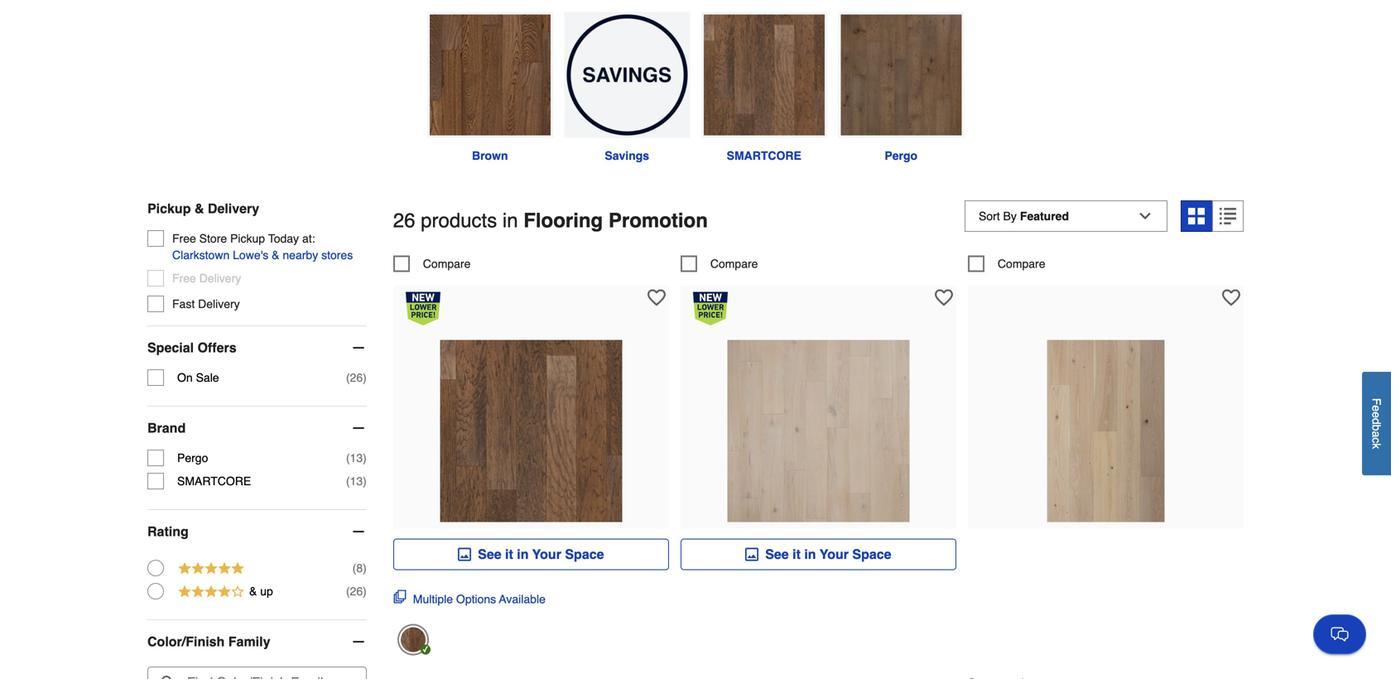 Task type: vqa. For each thing, say whether or not it's contained in the screenshot.
topmost hardware
no



Task type: locate. For each thing, give the bounding box(es) containing it.
1 vertical spatial pergo
[[177, 451, 208, 464]]

new lower price image
[[406, 292, 440, 326]]

clarkstown lowe's & nearby stores button
[[172, 247, 353, 263]]

1 horizontal spatial see
[[765, 547, 789, 562]]

1 ( 26 ) from the top
[[346, 371, 367, 384]]

brand
[[147, 420, 186, 435]]

pickup
[[147, 201, 191, 216], [230, 232, 265, 245]]

1 your from the left
[[532, 547, 561, 562]]

2 see it in your space from the left
[[765, 547, 892, 562]]

0 horizontal spatial your
[[532, 547, 561, 562]]

free delivery
[[172, 271, 241, 285]]

delivery for free delivery
[[199, 271, 241, 285]]

e
[[1370, 405, 1383, 412], [1370, 412, 1383, 418]]

0 horizontal spatial it
[[505, 547, 513, 562]]

compare
[[423, 257, 471, 270], [710, 257, 758, 270], [998, 257, 1046, 270]]

1 see it in your space button from the left
[[393, 539, 669, 570]]

1 vertical spatial minus image
[[350, 633, 367, 650]]

pickup up clarkstown
[[147, 201, 191, 216]]

26
[[393, 209, 415, 232], [350, 371, 363, 384], [350, 585, 363, 598]]

& left up
[[249, 585, 257, 598]]

5014149591 element
[[968, 256, 1046, 272]]

1 horizontal spatial see it in your space
[[765, 547, 892, 562]]

smartcore up rating button
[[177, 474, 251, 488]]

smartcore link
[[696, 12, 833, 164]]

2 see it in your space link from the left
[[681, 539, 956, 570]]

in
[[503, 209, 518, 232], [517, 547, 529, 562], [804, 547, 816, 562]]

see it in your space
[[478, 547, 604, 562], [765, 547, 892, 562]]

1 horizontal spatial space
[[852, 547, 892, 562]]

it for smartcore lx55203002 naturals waterproof boulder creek hickory 5-in w x 1/4-in t x varying length handscraped waterproof engineered hardwood flooring (20.01-sq ft) image
[[505, 547, 513, 562]]

c
[[1370, 437, 1383, 443]]

1 vertical spatial minus image
[[350, 523, 367, 540]]

your for smartcore lx55203002 naturals waterproof boulder creek hickory 5-in w x 1/4-in t x varying length handscraped waterproof engineered hardwood flooring (20.01-sq ft) image
[[532, 547, 561, 562]]

speech bubbles outlined image
[[1328, 623, 1351, 646]]

3 heart outline image from the left
[[1222, 289, 1240, 307]]

1 horizontal spatial photos image
[[745, 548, 759, 561]]

it for pergo lwo48-04 woodcraft +wetprotect winter park oak 7-1/2-in w x 3/8-in t x 47-15/64-in wirebrushed waterproof engineered hardwood flooring (24.54-sq ft) image
[[793, 547, 801, 562]]

2 vertical spatial 26
[[350, 585, 363, 598]]

smartcore down flooring promotion brand smartcore image
[[727, 149, 802, 162]]

see for pergo lwo48-04 woodcraft +wetprotect winter park oak 7-1/2-in w x 3/8-in t x 47-15/64-in wirebrushed waterproof engineered hardwood flooring (24.54-sq ft) image
[[765, 547, 789, 562]]

pergo
[[885, 149, 918, 162], [177, 451, 208, 464]]

1 horizontal spatial see it in your space link
[[681, 539, 956, 570]]

5 ) from the top
[[363, 585, 367, 598]]

a
[[1370, 431, 1383, 437]]

0 horizontal spatial heart outline image
[[647, 289, 666, 307]]

0 vertical spatial delivery
[[208, 201, 259, 216]]

1 see it in your space from the left
[[478, 547, 604, 562]]

1 horizontal spatial it
[[793, 547, 801, 562]]

photos image
[[458, 548, 471, 561], [745, 548, 759, 561]]

flooring promotion brand smartcore image
[[701, 12, 827, 138]]

( 8 )
[[353, 561, 367, 575]]

minus image inside rating button
[[350, 523, 367, 540]]

0 horizontal spatial pickup
[[147, 201, 191, 216]]

free for free store pickup today at:
[[172, 232, 196, 245]]

available
[[499, 593, 546, 606]]

see it in your space button for pergo lwo48-04 woodcraft +wetprotect winter park oak 7-1/2-in w x 3/8-in t x 47-15/64-in wirebrushed waterproof engineered hardwood flooring (24.54-sq ft) image
[[681, 539, 956, 570]]

pickup & delivery
[[147, 201, 259, 216]]

0 horizontal spatial see
[[478, 547, 502, 562]]

1 horizontal spatial &
[[249, 585, 257, 598]]

multiple options available
[[413, 593, 546, 606]]

1 photos image from the left
[[458, 548, 471, 561]]

3 ) from the top
[[363, 474, 367, 488]]

) for smartcore
[[363, 474, 367, 488]]

pickup up the lowe's
[[230, 232, 265, 245]]

free up clarkstown
[[172, 232, 196, 245]]

delivery up fast delivery
[[199, 271, 241, 285]]

see it in your space button
[[393, 539, 669, 570], [681, 539, 956, 570]]

1 horizontal spatial heart outline image
[[935, 289, 953, 307]]

2 your from the left
[[820, 547, 849, 562]]

1 vertical spatial 26
[[350, 371, 363, 384]]

heart outline image for new lower price image
[[647, 289, 666, 307]]

free up fast
[[172, 271, 196, 285]]

2 compare from the left
[[710, 257, 758, 270]]

2 see from the left
[[765, 547, 789, 562]]

your
[[532, 547, 561, 562], [820, 547, 849, 562]]

1 free from the top
[[172, 232, 196, 245]]

grid view image
[[1188, 208, 1205, 224]]

fast delivery
[[172, 297, 240, 310]]

compare inside 5001920391 element
[[710, 257, 758, 270]]

1 ( 13 ) from the top
[[346, 451, 367, 464]]

1 see it in your space link from the left
[[393, 539, 669, 570]]

0 horizontal spatial pergo
[[177, 451, 208, 464]]

it
[[505, 547, 513, 562], [793, 547, 801, 562]]

at:
[[302, 232, 315, 245]]

2 see it in your space button from the left
[[681, 539, 956, 570]]

see it in your space for pergo lwo48-04 woodcraft +wetprotect winter park oak 7-1/2-in w x 3/8-in t x 47-15/64-in wirebrushed waterproof engineered hardwood flooring (24.54-sq ft) image
[[765, 547, 892, 562]]

free
[[172, 232, 196, 245], [172, 271, 196, 285]]

0 horizontal spatial see it in your space link
[[393, 539, 669, 570]]

2 photos image from the left
[[745, 548, 759, 561]]

13 for smartcore
[[350, 474, 363, 488]]

2 minus image from the top
[[350, 633, 367, 650]]

)
[[363, 371, 367, 384], [363, 451, 367, 464], [363, 474, 367, 488], [363, 561, 367, 575], [363, 585, 367, 598]]

Find Color/Finish Family text field
[[147, 667, 367, 679]]

2 space from the left
[[852, 547, 892, 562]]

e up d
[[1370, 405, 1383, 412]]

products
[[421, 209, 497, 232]]

0 horizontal spatial space
[[565, 547, 604, 562]]

minus image
[[350, 420, 367, 436], [350, 633, 367, 650]]

2 ( 13 ) from the top
[[346, 474, 367, 488]]

0 vertical spatial ( 26 )
[[346, 371, 367, 384]]

d
[[1370, 418, 1383, 425]]

0 horizontal spatial see it in your space
[[478, 547, 604, 562]]

4 stars image
[[177, 583, 245, 602]]

1000768910 element
[[393, 256, 471, 272]]

2 13 from the top
[[350, 474, 363, 488]]

delivery down free delivery
[[198, 297, 240, 310]]

1 horizontal spatial see it in your space button
[[681, 539, 956, 570]]

sale
[[196, 371, 219, 384]]

0 vertical spatial 26
[[393, 209, 415, 232]]

0 vertical spatial minus image
[[350, 339, 367, 356]]

0 vertical spatial minus image
[[350, 420, 367, 436]]

see it in your space link
[[393, 539, 669, 570], [681, 539, 956, 570]]

26 products in flooring promotion
[[393, 209, 708, 232]]

( 13 )
[[346, 451, 367, 464], [346, 474, 367, 488]]

promotion
[[609, 209, 708, 232]]

rating
[[147, 524, 189, 539]]

0 vertical spatial ( 13 )
[[346, 451, 367, 464]]

2 it from the left
[[793, 547, 801, 562]]

(
[[346, 371, 350, 384], [346, 451, 350, 464], [346, 474, 350, 488], [353, 561, 356, 575], [346, 585, 350, 598]]

minus image inside color/finish family button
[[350, 633, 367, 650]]

2 horizontal spatial heart outline image
[[1222, 289, 1240, 307]]

( for on sale
[[346, 371, 350, 384]]

26 inside option group
[[350, 585, 363, 598]]

0 horizontal spatial &
[[195, 201, 204, 216]]

2 vertical spatial &
[[249, 585, 257, 598]]

1 vertical spatial ( 13 )
[[346, 474, 367, 488]]

option group containing (
[[147, 556, 367, 603]]

0 horizontal spatial smartcore
[[177, 474, 251, 488]]

1 horizontal spatial your
[[820, 547, 849, 562]]

1 13 from the top
[[350, 451, 363, 464]]

1 horizontal spatial smartcore
[[727, 149, 802, 162]]

1 vertical spatial delivery
[[199, 271, 241, 285]]

space
[[565, 547, 604, 562], [852, 547, 892, 562]]

&
[[195, 201, 204, 216], [272, 248, 279, 262], [249, 585, 257, 598]]

1 horizontal spatial pergo
[[885, 149, 918, 162]]

compare inside 1000768910 element
[[423, 257, 471, 270]]

1 minus image from the top
[[350, 339, 367, 356]]

pergo down brand
[[177, 451, 208, 464]]

1 space from the left
[[565, 547, 604, 562]]

pergo down "flooring promotion brand pergo" image
[[885, 149, 918, 162]]

1 it from the left
[[505, 547, 513, 562]]

minus image inside 'special offers' button
[[350, 339, 367, 356]]

1 minus image from the top
[[350, 420, 367, 436]]

1 compare from the left
[[423, 257, 471, 270]]

option group
[[147, 556, 367, 603]]

delivery up free store pickup today at:
[[208, 201, 259, 216]]

1 e from the top
[[1370, 405, 1383, 412]]

on
[[177, 371, 193, 384]]

1 vertical spatial &
[[272, 248, 279, 262]]

1 horizontal spatial pickup
[[230, 232, 265, 245]]

see it in your space for smartcore lx55203002 naturals waterproof boulder creek hickory 5-in w x 1/4-in t x varying length handscraped waterproof engineered hardwood flooring (20.01-sq ft) image
[[478, 547, 604, 562]]

1 vertical spatial 13
[[350, 474, 363, 488]]

2 horizontal spatial &
[[272, 248, 279, 262]]

0 vertical spatial pergo
[[885, 149, 918, 162]]

2 horizontal spatial compare
[[998, 257, 1046, 270]]

lowe's
[[233, 248, 269, 262]]

1 heart outline image from the left
[[647, 289, 666, 307]]

0 vertical spatial smartcore
[[727, 149, 802, 162]]

smartcore lx55203002 naturals waterproof boulder creek hickory 5-in w x 1/4-in t x varying length handscraped waterproof engineered hardwood flooring (20.01-sq ft) image
[[440, 340, 622, 522]]

delivery
[[208, 201, 259, 216], [199, 271, 241, 285], [198, 297, 240, 310]]

0 horizontal spatial see it in your space button
[[393, 539, 669, 570]]

( 26 )
[[346, 371, 367, 384], [346, 585, 367, 598]]

0 vertical spatial 13
[[350, 451, 363, 464]]

see
[[478, 547, 502, 562], [765, 547, 789, 562]]

rating button
[[147, 510, 367, 553]]

on sale
[[177, 371, 219, 384]]

2 ) from the top
[[363, 451, 367, 464]]

3 compare from the left
[[998, 257, 1046, 270]]

2 minus image from the top
[[350, 523, 367, 540]]

( 13 ) for pergo
[[346, 451, 367, 464]]

1 vertical spatial free
[[172, 271, 196, 285]]

savings
[[605, 149, 649, 162]]

2 vertical spatial delivery
[[198, 297, 240, 310]]

1 ) from the top
[[363, 371, 367, 384]]

smartcore
[[727, 149, 802, 162], [177, 474, 251, 488]]

compare for 5001920391 element
[[710, 257, 758, 270]]

1 vertical spatial smartcore
[[177, 474, 251, 488]]

compare inside 5014149591 'element'
[[998, 257, 1046, 270]]

2 heart outline image from the left
[[935, 289, 953, 307]]

see for smartcore lx55203002 naturals waterproof boulder creek hickory 5-in w x 1/4-in t x varying length handscraped waterproof engineered hardwood flooring (20.01-sq ft) image
[[478, 547, 502, 562]]

& up store
[[195, 201, 204, 216]]

1 horizontal spatial compare
[[710, 257, 758, 270]]

heart outline image
[[647, 289, 666, 307], [935, 289, 953, 307], [1222, 289, 1240, 307]]

minus image inside brand 'button'
[[350, 420, 367, 436]]

minus image
[[350, 339, 367, 356], [350, 523, 367, 540]]

f
[[1370, 398, 1383, 405]]

2 free from the top
[[172, 271, 196, 285]]

e up b
[[1370, 412, 1383, 418]]

& down today
[[272, 248, 279, 262]]

color/finish family button
[[147, 620, 367, 663]]

0 vertical spatial free
[[172, 232, 196, 245]]

0 horizontal spatial compare
[[423, 257, 471, 270]]

13
[[350, 451, 363, 464], [350, 474, 363, 488]]

1 vertical spatial pickup
[[230, 232, 265, 245]]

0 horizontal spatial photos image
[[458, 548, 471, 561]]

1 vertical spatial ( 26 )
[[346, 585, 367, 598]]

1 see from the left
[[478, 547, 502, 562]]

in for pergo lwo48-04 woodcraft +wetprotect winter park oak 7-1/2-in w x 3/8-in t x 47-15/64-in wirebrushed waterproof engineered hardwood flooring (24.54-sq ft) image
[[804, 547, 816, 562]]



Task type: describe. For each thing, give the bounding box(es) containing it.
( for smartcore
[[346, 474, 350, 488]]

0 vertical spatial pickup
[[147, 201, 191, 216]]

2 ( 26 ) from the top
[[346, 585, 367, 598]]

pergo link
[[833, 12, 970, 164]]

options
[[456, 593, 496, 606]]

free for free delivery
[[172, 271, 196, 285]]

b
[[1370, 425, 1383, 431]]

special offers
[[147, 340, 237, 355]]

compare for 5014149591 'element'
[[998, 257, 1046, 270]]

brand button
[[147, 406, 367, 450]]

compare for 1000768910 element
[[423, 257, 471, 270]]

) for on sale
[[363, 371, 367, 384]]

4 ) from the top
[[363, 561, 367, 575]]

2 e from the top
[[1370, 412, 1383, 418]]

color/finish
[[147, 634, 225, 649]]

family
[[228, 634, 270, 649]]

13 for pergo
[[350, 451, 363, 464]]

f e e d b a c k button
[[1362, 372, 1391, 475]]

0 vertical spatial &
[[195, 201, 204, 216]]

minus image for color/finish family
[[350, 633, 367, 650]]

nearby
[[283, 248, 318, 262]]

minus image for rating
[[350, 523, 367, 540]]

today
[[268, 232, 299, 245]]

in for smartcore lx55203002 naturals waterproof boulder creek hickory 5-in w x 1/4-in t x varying length handscraped waterproof engineered hardwood flooring (20.01-sq ft) image
[[517, 547, 529, 562]]

f e e d b a c k
[[1370, 398, 1383, 449]]

see it in your space link for smartcore lx55203002 naturals waterproof boulder creek hickory 5-in w x 1/4-in t x varying length handscraped waterproof engineered hardwood flooring (20.01-sq ft) image
[[393, 539, 669, 570]]

special offers button
[[147, 326, 367, 369]]

5001920391 element
[[681, 256, 758, 272]]

multiple options available link
[[393, 590, 546, 608]]

& up
[[249, 585, 273, 598]]

flooring
[[524, 209, 603, 232]]

space for pergo lwo48-04 woodcraft +wetprotect winter park oak 7-1/2-in w x 3/8-in t x 47-15/64-in wirebrushed waterproof engineered hardwood flooring (24.54-sq ft) image
[[852, 547, 892, 562]]

pergo lwo48-04 woodcraft +wetprotect winter park oak 7-1/2-in w x 3/8-in t x 47-15/64-in wirebrushed waterproof engineered hardwood flooring (24.54-sq ft) image
[[727, 340, 910, 522]]

see it in your space button for smartcore lx55203002 naturals waterproof boulder creek hickory 5-in w x 1/4-in t x varying length handscraped waterproof engineered hardwood flooring (20.01-sq ft) image
[[393, 539, 669, 570]]

minus image for special offers
[[350, 339, 367, 356]]

flooring promotion brand pergo image
[[838, 12, 964, 138]]

clarkstown lowe's & nearby stores
[[172, 248, 353, 262]]

multiple
[[413, 593, 453, 606]]

brown
[[472, 149, 508, 162]]

( 13 ) for smartcore
[[346, 474, 367, 488]]

& inside option group
[[249, 585, 257, 598]]

stores
[[321, 248, 353, 262]]

see it in your space link for pergo lwo48-04 woodcraft +wetprotect winter park oak 7-1/2-in w x 3/8-in t x 47-15/64-in wirebrushed waterproof engineered hardwood flooring (24.54-sq ft) image
[[681, 539, 956, 570]]

5 stars image
[[177, 560, 245, 579]]

8
[[356, 561, 363, 575]]

photos image for smartcore lx55203002 naturals waterproof boulder creek hickory 5-in w x 1/4-in t x varying length handscraped waterproof engineered hardwood flooring (20.01-sq ft) image
[[458, 548, 471, 561]]

smartcore inside smartcore link
[[727, 149, 802, 162]]

up
[[260, 585, 273, 598]]

minus image for brand
[[350, 420, 367, 436]]

list view image
[[1220, 208, 1236, 224]]

store
[[199, 232, 227, 245]]

clarkstown
[[172, 248, 230, 262]]

delivery for fast delivery
[[198, 297, 240, 310]]

villa barcelona lowmptg345eh palamos white oak 7-1/2-in w x 1/2-in t x varying length wirebrushed engineered hardwood flooring (23.31-sq ft) image
[[1015, 340, 1197, 522]]

savings link
[[559, 12, 696, 164]]

offers
[[197, 340, 237, 355]]

heart outline image for new lower price icon
[[935, 289, 953, 307]]

new lower price image
[[693, 292, 728, 326]]

color/finish family
[[147, 634, 270, 649]]

photos image for pergo lwo48-04 woodcraft +wetprotect winter park oak 7-1/2-in w x 3/8-in t x 47-15/64-in wirebrushed waterproof engineered hardwood flooring (24.54-sq ft) image
[[745, 548, 759, 561]]

fast
[[172, 297, 195, 310]]

) for pergo
[[363, 451, 367, 464]]

your for pergo lwo48-04 woodcraft +wetprotect winter park oak 7-1/2-in w x 3/8-in t x 47-15/64-in wirebrushed waterproof engineered hardwood flooring (24.54-sq ft) image
[[820, 547, 849, 562]]

boulder creek hickory image
[[397, 624, 429, 656]]

free store pickup today at:
[[172, 232, 315, 245]]

space for smartcore lx55203002 naturals waterproof boulder creek hickory 5-in w x 1/4-in t x varying length handscraped waterproof engineered hardwood flooring (20.01-sq ft) image
[[565, 547, 604, 562]]

& inside button
[[272, 248, 279, 262]]

( for pergo
[[346, 451, 350, 464]]

flooring promotion special offers savings image
[[564, 12, 690, 138]]

brown link
[[422, 12, 559, 164]]

flooring promotion color/finish family brown image
[[427, 12, 553, 138]]

special
[[147, 340, 194, 355]]

k
[[1370, 443, 1383, 449]]



